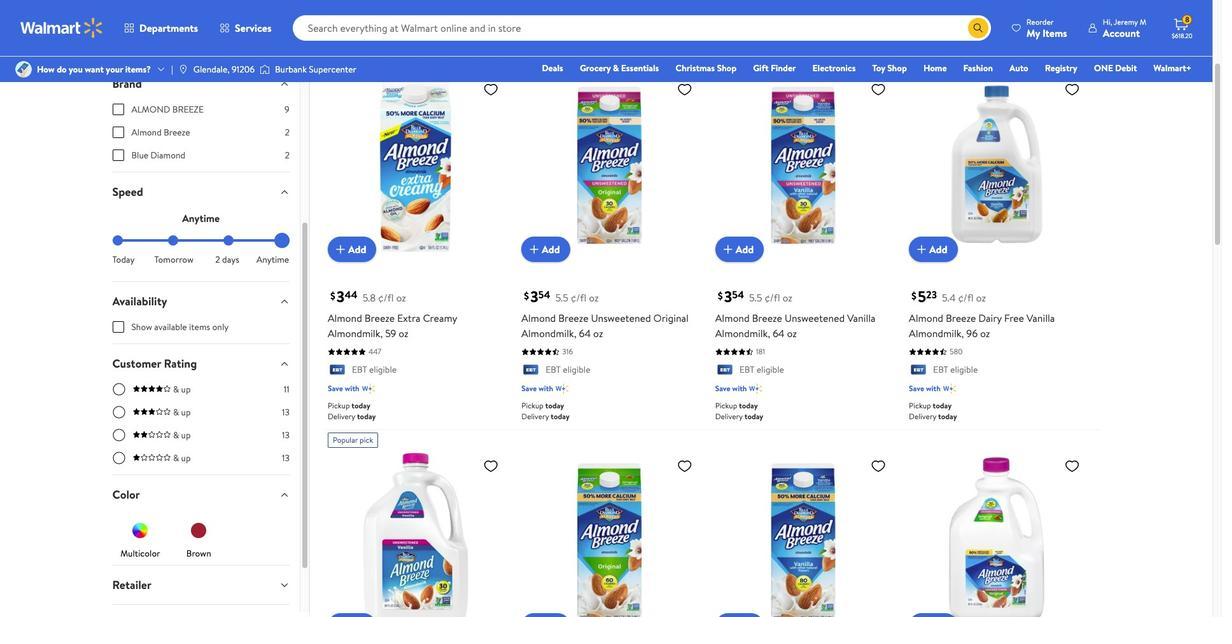 Task type: describe. For each thing, give the bounding box(es) containing it.
almond breeze (13)
[[325, 13, 427, 30]]

add to favorites list, almond breeze unsweetened vanilla almondmilk, 64 oz image
[[871, 82, 886, 97]]

96
[[966, 327, 978, 341]]

unsweetened for $ 3 54 5.5 ¢/fl oz almond breeze unsweetened original almondmilk, 64 oz
[[591, 312, 651, 326]]

save for $ 3 54 5.5 ¢/fl oz almond breeze unsweetened vanilla almondmilk, 64 oz
[[715, 383, 730, 394]]

44
[[345, 288, 357, 302]]

1 out of 5 stars and up, 13 items radio
[[112, 452, 125, 465]]

Show available items only checkbox
[[112, 321, 124, 333]]

ebt image for $ 3 54 5.5 ¢/fl oz almond breeze unsweetened original almondmilk, 64 oz
[[521, 365, 541, 377]]

items
[[1042, 26, 1067, 40]]

$ for $ 3 44 5.8 ¢/fl oz almond breeze extra creamy almondmilk, 59 oz
[[330, 289, 335, 303]]

2 for blue diamond
[[285, 149, 290, 162]]

walmart plus image
[[943, 382, 956, 395]]

23
[[926, 288, 937, 302]]

gift
[[753, 62, 769, 74]]

search icon image
[[973, 23, 983, 33]]

deals
[[542, 62, 563, 74]]

customer rating button
[[102, 344, 300, 383]]

brown
[[186, 547, 211, 560]]

m
[[1140, 16, 1146, 27]]

glendale, 91206
[[193, 63, 255, 76]]

speed button
[[102, 172, 300, 211]]

brand button
[[102, 64, 300, 103]]

speed
[[112, 184, 143, 200]]

multicolor
[[120, 547, 160, 560]]

grocery
[[580, 62, 611, 74]]

auto
[[1009, 62, 1028, 74]]

one
[[1094, 62, 1113, 74]]

reorder my items
[[1027, 16, 1067, 40]]

¢/fl for $ 3 54 5.5 ¢/fl oz almond breeze unsweetened vanilla almondmilk, 64 oz
[[765, 291, 780, 305]]

8
[[1185, 14, 1189, 25]]

13 for 2 out of 5 stars and up, 13 items radio
[[282, 429, 290, 442]]

best seller
[[914, 58, 948, 69]]

54 for $ 3 54 5.5 ¢/fl oz almond breeze unsweetened vanilla almondmilk, 64 oz
[[732, 288, 744, 302]]

price
[[325, 40, 348, 54]]

burbank
[[275, 63, 307, 76]]

retailer button
[[102, 566, 300, 605]]

add to favorites list, almond breeze original almondmilk, 64 oz image
[[677, 458, 692, 474]]

up for 2 out of 5 stars and up, 13 items radio
[[181, 429, 191, 442]]

purchased
[[376, 40, 421, 54]]

9
[[285, 103, 290, 116]]

blue diamond
[[131, 149, 185, 162]]

brand tab
[[102, 64, 300, 103]]

ebt for $ 5 23 5.4 ¢/fl oz almond breeze dairy free vanilla almondmilk, 96 oz
[[933, 364, 948, 376]]

almondmilk, for $ 3 54 5.5 ¢/fl oz almond breeze unsweetened original almondmilk, 64 oz
[[521, 327, 576, 341]]

walmart image
[[20, 18, 103, 38]]

christmas
[[676, 62, 715, 74]]

debit
[[1115, 62, 1137, 74]]

walmart plus image for $ 3 44 5.8 ¢/fl oz almond breeze extra creamy almondmilk, 59 oz
[[362, 382, 375, 395]]

my
[[1027, 26, 1040, 40]]

¢/fl for $ 5 23 5.4 ¢/fl oz almond breeze dairy free vanilla almondmilk, 96 oz
[[958, 291, 974, 305]]

¢/fl for $ 3 54 5.5 ¢/fl oz almond breeze unsweetened original almondmilk, 64 oz
[[571, 291, 586, 305]]

2 days
[[215, 253, 239, 266]]

color button
[[102, 475, 300, 514]]

one debit
[[1094, 62, 1137, 74]]

pickup for $ 5 23 5.4 ¢/fl oz almond breeze dairy free vanilla almondmilk, 96 oz
[[909, 400, 931, 411]]

almond breeze extra creamy almondmilk, 59 oz image
[[328, 76, 504, 252]]

when
[[350, 40, 374, 54]]

delivery for $ 5 23 5.4 ¢/fl oz almond breeze dairy free vanilla almondmilk, 96 oz
[[909, 411, 936, 422]]

breeze for $ 5 23 5.4 ¢/fl oz almond breeze dairy free vanilla almondmilk, 96 oz
[[946, 312, 976, 326]]

2 out of 5 stars and up, 13 items radio
[[112, 429, 125, 442]]

almond breeze unsweetened original almondmilk image
[[909, 453, 1085, 617]]

3 for $ 3 44 5.8 ¢/fl oz almond breeze extra creamy almondmilk, 59 oz
[[337, 286, 345, 308]]

burbank supercenter
[[275, 63, 356, 76]]

save with for $ 3 44 5.8 ¢/fl oz almond breeze extra creamy almondmilk, 59 oz
[[328, 383, 359, 394]]

show
[[131, 321, 152, 334]]

64 for $ 3 54 5.5 ¢/fl oz almond breeze unsweetened vanilla almondmilk, 64 oz
[[773, 327, 785, 341]]

customer rating
[[112, 356, 197, 372]]

181
[[756, 347, 765, 357]]

11
[[284, 383, 290, 396]]

& up for 4 out of 5 stars and up, 11 items option
[[173, 383, 191, 396]]

home
[[923, 62, 947, 74]]

$ for $ 5 23 5.4 ¢/fl oz almond breeze dairy free vanilla almondmilk, 96 oz
[[911, 289, 917, 303]]

free
[[1004, 312, 1024, 326]]

walmart+
[[1153, 62, 1191, 74]]

ebt eligible for $ 3 54 5.5 ¢/fl oz almond breeze unsweetened vanilla almondmilk, 64 oz
[[739, 364, 784, 376]]

seller
[[931, 58, 948, 69]]

add for $ 3 54 5.5 ¢/fl oz almond breeze unsweetened original almondmilk, 64 oz
[[542, 243, 560, 257]]

gift finder link
[[747, 61, 802, 75]]

59
[[385, 327, 396, 341]]

pickup for $ 3 54 5.5 ¢/fl oz almond breeze unsweetened original almondmilk, 64 oz
[[521, 400, 543, 411]]

add to cart image for $ 3 44 5.8 ¢/fl oz almond breeze extra creamy almondmilk, 59 oz
[[333, 242, 348, 257]]

add button for $ 5 23 5.4 ¢/fl oz almond breeze dairy free vanilla almondmilk, 96 oz
[[909, 237, 958, 263]]

how
[[37, 63, 55, 76]]

$ for $ 3 54 5.5 ¢/fl oz almond breeze unsweetened vanilla almondmilk, 64 oz
[[718, 289, 723, 303]]

color
[[112, 487, 140, 503]]

days
[[222, 253, 239, 266]]

 image for glendale, 91206
[[178, 64, 188, 74]]

add to favorites list, almond breeze unsweetened original almondmilk, 64 oz image
[[677, 82, 692, 97]]

services
[[235, 21, 272, 35]]

580
[[950, 347, 963, 357]]

almond breeze
[[131, 126, 190, 139]]

extra
[[397, 312, 420, 326]]

jeremy
[[1114, 16, 1138, 27]]

almondmilk, for $ 3 44 5.8 ¢/fl oz almond breeze extra creamy almondmilk, 59 oz
[[328, 327, 383, 341]]

pickup today delivery today for $ 3 54 5.5 ¢/fl oz almond breeze unsweetened vanilla almondmilk, 64 oz
[[715, 400, 763, 422]]

vanilla inside '$ 5 23 5.4 ¢/fl oz almond breeze dairy free vanilla almondmilk, 96 oz'
[[1026, 312, 1055, 326]]

Walmart Site-Wide search field
[[293, 15, 991, 41]]

breeze for $ 3 54 5.5 ¢/fl oz almond breeze unsweetened vanilla almondmilk, 64 oz
[[752, 312, 782, 326]]

available
[[154, 321, 187, 334]]

13 for 3 out of 5 stars and up, 13 items radio
[[282, 406, 290, 419]]

walmart+ link
[[1148, 61, 1197, 75]]

grocery & essentials link
[[574, 61, 665, 75]]

only
[[212, 321, 229, 334]]

save with for $ 3 54 5.5 ¢/fl oz almond breeze unsweetened vanilla almondmilk, 64 oz
[[715, 383, 747, 394]]

reorder
[[1027, 16, 1054, 27]]

hi,
[[1103, 16, 1112, 27]]

pickup today delivery today for $ 3 44 5.8 ¢/fl oz almond breeze extra creamy almondmilk, 59 oz
[[328, 400, 376, 422]]

$ for $ 3 54 5.5 ¢/fl oz almond breeze unsweetened original almondmilk, 64 oz
[[524, 289, 529, 303]]

registry link
[[1039, 61, 1083, 75]]

316
[[562, 347, 573, 357]]

electronics
[[812, 62, 856, 74]]

how do you want your items?
[[37, 63, 151, 76]]

save for $ 3 54 5.5 ¢/fl oz almond breeze unsweetened original almondmilk, 64 oz
[[521, 383, 537, 394]]

almondmilk, inside '$ 5 23 5.4 ¢/fl oz almond breeze dairy free vanilla almondmilk, 96 oz'
[[909, 327, 964, 341]]

shop for toy shop
[[887, 62, 907, 74]]

walmart plus image for $ 3 54 5.5 ¢/fl oz almond breeze unsweetened vanilla almondmilk, 64 oz
[[749, 382, 762, 395]]

$618.20
[[1172, 31, 1193, 40]]

toy shop link
[[867, 61, 913, 75]]

0 horizontal spatial anytime
[[182, 211, 220, 225]]

pickup for $ 3 54 5.5 ¢/fl oz almond breeze unsweetened vanilla almondmilk, 64 oz
[[715, 400, 737, 411]]

hi, jeremy m account
[[1103, 16, 1146, 40]]

legal information image
[[456, 41, 466, 52]]

5.5 for $ 3 54 5.5 ¢/fl oz almond breeze unsweetened original almondmilk, 64 oz
[[555, 291, 568, 305]]

almond for $ 3 44 5.8 ¢/fl oz almond breeze extra creamy almondmilk, 59 oz
[[328, 312, 362, 326]]

gift finder
[[753, 62, 796, 74]]

almond for $ 3 54 5.5 ¢/fl oz almond breeze unsweetened original almondmilk, 64 oz
[[521, 312, 556, 326]]

|
[[171, 63, 173, 76]]

up for '1 out of 5 stars and up, 13 items' radio
[[181, 452, 191, 465]]

retailer tab
[[102, 566, 300, 605]]

services button
[[209, 13, 282, 43]]

447
[[368, 347, 381, 357]]



Task type: locate. For each thing, give the bounding box(es) containing it.
1 3 from the left
[[337, 286, 345, 308]]

supercenter
[[309, 63, 356, 76]]

1 add button from the left
[[328, 237, 376, 263]]

popular
[[333, 435, 358, 445]]

save for $ 3 44 5.8 ¢/fl oz almond breeze extra creamy almondmilk, 59 oz
[[328, 383, 343, 394]]

2 5.5 from the left
[[749, 291, 762, 305]]

0 horizontal spatial add to cart image
[[333, 242, 348, 257]]

add button
[[328, 237, 376, 263], [521, 237, 570, 263], [715, 237, 764, 263], [909, 237, 958, 263]]

2 add button from the left
[[521, 237, 570, 263]]

None checkbox
[[112, 127, 124, 138], [112, 150, 124, 161], [112, 127, 124, 138], [112, 150, 124, 161]]

eligible for $ 3 44 5.8 ¢/fl oz almond breeze extra creamy almondmilk, 59 oz
[[369, 364, 397, 376]]

up for 4 out of 5 stars and up, 11 items option
[[181, 383, 191, 396]]

christmas shop link
[[670, 61, 742, 75]]

& for 2 out of 5 stars and up, 13 items radio
[[173, 429, 179, 442]]

3 for $ 3 54 5.5 ¢/fl oz almond breeze unsweetened original almondmilk, 64 oz
[[530, 286, 538, 308]]

3 add button from the left
[[715, 237, 764, 263]]

shop for christmas shop
[[717, 62, 736, 74]]

1 horizontal spatial unsweetened
[[785, 312, 845, 326]]

3 inside $ 3 54 5.5 ¢/fl oz almond breeze unsweetened vanilla almondmilk, 64 oz
[[724, 286, 732, 308]]

3
[[337, 286, 345, 308], [530, 286, 538, 308], [724, 286, 732, 308]]

1 vertical spatial 13
[[282, 429, 290, 442]]

$
[[330, 289, 335, 303], [524, 289, 529, 303], [718, 289, 723, 303], [911, 289, 917, 303]]

items?
[[125, 63, 151, 76]]

unsweetened
[[591, 312, 651, 326], [785, 312, 845, 326]]

None checkbox
[[112, 104, 124, 115]]

add button for $ 3 44 5.8 ¢/fl oz almond breeze extra creamy almondmilk, 59 oz
[[328, 237, 376, 263]]

pickup today delivery today for $ 3 54 5.5 ¢/fl oz almond breeze unsweetened original almondmilk, 64 oz
[[521, 400, 570, 422]]

1 walmart plus image from the left
[[362, 382, 375, 395]]

ebt for $ 3 44 5.8 ¢/fl oz almond breeze extra creamy almondmilk, 59 oz
[[352, 364, 367, 376]]

add for $ 3 44 5.8 ¢/fl oz almond breeze extra creamy almondmilk, 59 oz
[[348, 243, 366, 257]]

Today radio
[[112, 235, 123, 246]]

ebt eligible for $ 3 54 5.5 ¢/fl oz almond breeze unsweetened original almondmilk, 64 oz
[[546, 364, 590, 376]]

0 vertical spatial 13
[[282, 406, 290, 419]]

ebt eligible
[[352, 364, 397, 376], [546, 364, 590, 376], [739, 364, 784, 376], [933, 364, 978, 376]]

3 with from the left
[[732, 383, 747, 394]]

almondmilk, up 181
[[715, 327, 770, 341]]

ebt eligible down 181
[[739, 364, 784, 376]]

almond breeze unsweetened original almondmilk, 64 oz image
[[521, 76, 697, 252]]

3 eligible from the left
[[757, 364, 784, 376]]

with for $ 3 54 5.5 ¢/fl oz almond breeze unsweetened original almondmilk, 64 oz
[[539, 383, 553, 394]]

5.5 inside $ 3 54 5.5 ¢/fl oz almond breeze unsweetened original almondmilk, 64 oz
[[555, 291, 568, 305]]

breeze up 316
[[558, 312, 588, 326]]

4 save from the left
[[909, 383, 924, 394]]

None radio
[[224, 235, 234, 246]]

almond breeze
[[131, 103, 204, 116]]

ebt eligible down 447
[[352, 364, 397, 376]]

add to cart image for $ 3 54 5.5 ¢/fl oz almond breeze unsweetened vanilla almondmilk, 64 oz
[[720, 242, 736, 257]]

essentials
[[621, 62, 659, 74]]

add to favorites list, almond breeze unsweetened original almondmilk image
[[1064, 458, 1080, 474]]

64
[[579, 327, 591, 341], [773, 327, 785, 341]]

original
[[653, 312, 689, 326]]

1 horizontal spatial vanilla
[[1026, 312, 1055, 326]]

delivery for $ 3 44 5.8 ¢/fl oz almond breeze extra creamy almondmilk, 59 oz
[[328, 411, 355, 422]]

customer rating option group
[[112, 383, 290, 475]]

brand group
[[112, 103, 290, 172]]

eligible down 181
[[757, 364, 784, 376]]

13
[[282, 406, 290, 419], [282, 429, 290, 442], [282, 452, 290, 465]]

¢/fl for $ 3 44 5.8 ¢/fl oz almond breeze extra creamy almondmilk, 59 oz
[[378, 291, 394, 305]]

3 add from the left
[[736, 243, 754, 257]]

add to favorites list, blue diamond almond breeze unsweetened vanilla almond milk, 96 fl oz image
[[483, 458, 499, 474]]

items
[[189, 321, 210, 334]]

2 unsweetened from the left
[[785, 312, 845, 326]]

5.5 up 181
[[749, 291, 762, 305]]

2 with from the left
[[539, 383, 553, 394]]

2 pickup today delivery today from the left
[[521, 400, 570, 422]]

delivery for $ 3 54 5.5 ¢/fl oz almond breeze unsweetened original almondmilk, 64 oz
[[521, 411, 549, 422]]

almondmilk, for $ 3 54 5.5 ¢/fl oz almond breeze unsweetened vanilla almondmilk, 64 oz
[[715, 327, 770, 341]]

4 pickup from the left
[[909, 400, 931, 411]]

1 horizontal spatial 64
[[773, 327, 785, 341]]

delivery for $ 3 54 5.5 ¢/fl oz almond breeze unsweetened vanilla almondmilk, 64 oz
[[715, 411, 743, 422]]

13 for '1 out of 5 stars and up, 13 items' radio
[[282, 452, 290, 465]]

2 eligible from the left
[[563, 364, 590, 376]]

christmas shop
[[676, 62, 736, 74]]

today
[[352, 400, 370, 411], [545, 400, 564, 411], [739, 400, 758, 411], [933, 400, 952, 411], [357, 411, 376, 422], [551, 411, 570, 422], [744, 411, 763, 422], [938, 411, 957, 422]]

add button for $ 3 54 5.5 ¢/fl oz almond breeze unsweetened vanilla almondmilk, 64 oz
[[715, 237, 764, 263]]

0 vertical spatial 2
[[285, 126, 290, 139]]

1 horizontal spatial ebt image
[[909, 365, 928, 377]]

pickup today delivery today
[[328, 400, 376, 422], [521, 400, 570, 422], [715, 400, 763, 422], [909, 400, 957, 422]]

pickup today delivery today down 181
[[715, 400, 763, 422]]

ebt image
[[715, 365, 734, 377], [909, 365, 928, 377]]

ebt for $ 3 54 5.5 ¢/fl oz almond breeze unsweetened vanilla almondmilk, 64 oz
[[739, 364, 754, 376]]

2 add from the left
[[542, 243, 560, 257]]

brown button
[[186, 519, 211, 560]]

 image for burbank supercenter
[[260, 63, 270, 76]]

shop
[[717, 62, 736, 74], [887, 62, 907, 74]]

blue
[[131, 149, 148, 162]]

with for $ 5 23 5.4 ¢/fl oz almond breeze dairy free vanilla almondmilk, 96 oz
[[926, 383, 941, 394]]

2 horizontal spatial walmart plus image
[[749, 382, 762, 395]]

brand
[[112, 76, 142, 92]]

almond inside $ 3 44 5.8 ¢/fl oz almond breeze extra creamy almondmilk, 59 oz
[[328, 312, 362, 326]]

ebt for $ 3 54 5.5 ¢/fl oz almond breeze unsweetened original almondmilk, 64 oz
[[546, 364, 561, 376]]

2 add to cart image from the left
[[527, 242, 542, 257]]

64 for $ 3 54 5.5 ¢/fl oz almond breeze unsweetened original almondmilk, 64 oz
[[579, 327, 591, 341]]

customer rating tab
[[102, 344, 300, 383]]

2 ebt from the left
[[546, 364, 561, 376]]

ebt image for $ 3 44 5.8 ¢/fl oz almond breeze extra creamy almondmilk, 59 oz
[[328, 365, 347, 377]]

1 13 from the top
[[282, 406, 290, 419]]

registry
[[1045, 62, 1077, 74]]

almondmilk, inside $ 3 44 5.8 ¢/fl oz almond breeze extra creamy almondmilk, 59 oz
[[328, 327, 383, 341]]

speed tab
[[102, 172, 300, 211]]

3 walmart plus image from the left
[[749, 382, 762, 395]]

64 inside $ 3 54 5.5 ¢/fl oz almond breeze unsweetened original almondmilk, 64 oz
[[579, 327, 591, 341]]

breeze up 181
[[752, 312, 782, 326]]

1 5.5 from the left
[[555, 291, 568, 305]]

0 horizontal spatial ebt image
[[328, 365, 347, 377]]

$ 3 54 5.5 ¢/fl oz almond breeze unsweetened original almondmilk, 64 oz
[[521, 286, 689, 341]]

64 inside $ 3 54 5.5 ¢/fl oz almond breeze unsweetened vanilla almondmilk, 64 oz
[[773, 327, 785, 341]]

1 horizontal spatial ebt image
[[521, 365, 541, 377]]

one debit link
[[1088, 61, 1143, 75]]

almond for $ 5 23 5.4 ¢/fl oz almond breeze dairy free vanilla almondmilk, 96 oz
[[909, 312, 943, 326]]

Tomorrow radio
[[168, 235, 178, 246]]

& up for '1 out of 5 stars and up, 13 items' radio
[[173, 452, 191, 465]]

none checkbox inside brand group
[[112, 104, 124, 115]]

oz
[[396, 291, 406, 305], [589, 291, 599, 305], [783, 291, 792, 305], [976, 291, 986, 305], [399, 327, 408, 341], [593, 327, 603, 341], [787, 327, 797, 341], [980, 327, 990, 341]]

4 with from the left
[[926, 383, 941, 394]]

4 save with from the left
[[909, 383, 941, 394]]

with for $ 3 54 5.5 ¢/fl oz almond breeze unsweetened vanilla almondmilk, 64 oz
[[732, 383, 747, 394]]

1 unsweetened from the left
[[591, 312, 651, 326]]

breeze for $ 3 54 5.5 ¢/fl oz almond breeze unsweetened original almondmilk, 64 oz
[[558, 312, 588, 326]]

unsweetened inside $ 3 54 5.5 ¢/fl oz almond breeze unsweetened original almondmilk, 64 oz
[[591, 312, 651, 326]]

walmart plus image for $ 3 54 5.5 ¢/fl oz almond breeze unsweetened original almondmilk, 64 oz
[[556, 382, 568, 395]]

2 save with from the left
[[521, 383, 553, 394]]

5.5 up 316
[[555, 291, 568, 305]]

2 almondmilk, from the left
[[521, 327, 576, 341]]

eligible for $ 5 23 5.4 ¢/fl oz almond breeze dairy free vanilla almondmilk, 96 oz
[[950, 364, 978, 376]]

1 almondmilk, from the left
[[328, 327, 383, 341]]

vanilla inside $ 3 54 5.5 ¢/fl oz almond breeze unsweetened vanilla almondmilk, 64 oz
[[847, 312, 876, 326]]

ebt eligible down 316
[[546, 364, 590, 376]]

2 walmart plus image from the left
[[556, 382, 568, 395]]

2 for almond breeze
[[285, 126, 290, 139]]

eligible
[[369, 364, 397, 376], [563, 364, 590, 376], [757, 364, 784, 376], [950, 364, 978, 376]]

1 with from the left
[[345, 383, 359, 394]]

 image right |
[[178, 64, 188, 74]]

1 horizontal spatial walmart plus image
[[556, 382, 568, 395]]

2 ebt eligible from the left
[[546, 364, 590, 376]]

best
[[914, 58, 929, 69]]

fashion link
[[958, 61, 999, 75]]

5
[[918, 286, 926, 308]]

shop right christmas at the right of page
[[717, 62, 736, 74]]

4 ebt from the left
[[933, 364, 948, 376]]

4 ¢/fl from the left
[[958, 291, 974, 305]]

2 inside how fast do you want your order? 'option group'
[[215, 253, 220, 266]]

Search search field
[[293, 15, 991, 41]]

2
[[285, 126, 290, 139], [285, 149, 290, 162], [215, 253, 220, 266]]

almond for $ 3 54 5.5 ¢/fl oz almond breeze unsweetened vanilla almondmilk, 64 oz
[[715, 312, 750, 326]]

popular pick
[[333, 435, 373, 445]]

 image
[[15, 61, 32, 78]]

91206
[[232, 63, 255, 76]]

5.5 inside $ 3 54 5.5 ¢/fl oz almond breeze unsweetened vanilla almondmilk, 64 oz
[[749, 291, 762, 305]]

add to cart image
[[914, 242, 929, 257]]

$ 3 44 5.8 ¢/fl oz almond breeze extra creamy almondmilk, 59 oz
[[328, 286, 457, 341]]

2 vertical spatial 13
[[282, 452, 290, 465]]

add to favorites list, almond breeze dairy free vanilla almondmilk, 96 oz image
[[1064, 82, 1080, 97]]

1 horizontal spatial shop
[[887, 62, 907, 74]]

$ inside $ 3 54 5.5 ¢/fl oz almond breeze unsweetened vanilla almondmilk, 64 oz
[[718, 289, 723, 303]]

1 save from the left
[[328, 383, 343, 394]]

1 ebt image from the left
[[328, 365, 347, 377]]

2 vertical spatial 2
[[215, 253, 220, 266]]

 image
[[260, 63, 270, 76], [178, 64, 188, 74]]

54 for $ 3 54 5.5 ¢/fl oz almond breeze unsweetened original almondmilk, 64 oz
[[538, 288, 550, 302]]

& for 3 out of 5 stars and up, 13 items radio
[[173, 406, 179, 419]]

color tab
[[102, 475, 300, 514]]

retailer
[[112, 577, 151, 593]]

& for 4 out of 5 stars and up, 11 items option
[[173, 383, 179, 396]]

add to cart image
[[333, 242, 348, 257], [527, 242, 542, 257], [720, 242, 736, 257]]

& for '1 out of 5 stars and up, 13 items' radio
[[173, 452, 179, 465]]

4 add button from the left
[[909, 237, 958, 263]]

1 54 from the left
[[538, 288, 550, 302]]

(13)
[[411, 15, 427, 29]]

walmart plus image down 316
[[556, 382, 568, 395]]

ebt image
[[328, 365, 347, 377], [521, 365, 541, 377]]

2 save from the left
[[521, 383, 537, 394]]

departments button
[[113, 13, 209, 43]]

unsweetened inside $ 3 54 5.5 ¢/fl oz almond breeze unsweetened vanilla almondmilk, 64 oz
[[785, 312, 845, 326]]

breeze up price when purchased online
[[372, 13, 409, 30]]

$ inside '$ 5 23 5.4 ¢/fl oz almond breeze dairy free vanilla almondmilk, 96 oz'
[[911, 289, 917, 303]]

2 shop from the left
[[887, 62, 907, 74]]

Anytime radio
[[279, 235, 290, 246]]

fashion
[[963, 62, 993, 74]]

anytime inside how fast do you want your order? 'option group'
[[257, 253, 289, 266]]

2 vanilla from the left
[[1026, 312, 1055, 326]]

availability tab
[[102, 282, 300, 321]]

almond breeze unsweetened vanilla almondmilk, 64 oz image
[[715, 76, 891, 252]]

dairy
[[978, 312, 1002, 326]]

departments
[[139, 21, 198, 35]]

0 horizontal spatial 5.5
[[555, 291, 568, 305]]

3 almondmilk, from the left
[[715, 327, 770, 341]]

54 inside $ 3 54 5.5 ¢/fl oz almond breeze unsweetened original almondmilk, 64 oz
[[538, 288, 550, 302]]

pickup today delivery today down walmart plus image
[[909, 400, 957, 422]]

1 pickup today delivery today from the left
[[328, 400, 376, 422]]

4 & up from the top
[[173, 452, 191, 465]]

1 horizontal spatial add to cart image
[[527, 242, 542, 257]]

tab
[[102, 605, 300, 617]]

4 eligible from the left
[[950, 364, 978, 376]]

2 horizontal spatial 3
[[724, 286, 732, 308]]

2 ebt image from the left
[[909, 365, 928, 377]]

3 $ from the left
[[718, 289, 723, 303]]

up for 3 out of 5 stars and up, 13 items radio
[[181, 406, 191, 419]]

1 add to cart image from the left
[[333, 242, 348, 257]]

 image right 91206
[[260, 63, 270, 76]]

anytime up how fast do you want your order? 'option group'
[[182, 211, 220, 225]]

almondmilk, up 316
[[521, 327, 576, 341]]

1 & up from the top
[[173, 383, 191, 396]]

4 out of 5 stars and up, 11 items radio
[[112, 383, 125, 396]]

save for $ 5 23 5.4 ¢/fl oz almond breeze dairy free vanilla almondmilk, 96 oz
[[909, 383, 924, 394]]

0 vertical spatial anytime
[[182, 211, 220, 225]]

pickup today delivery today for $ 5 23 5.4 ¢/fl oz almond breeze dairy free vanilla almondmilk, 96 oz
[[909, 400, 957, 422]]

None range field
[[112, 239, 290, 242]]

3 pickup from the left
[[715, 400, 737, 411]]

¢/fl inside '$ 5 23 5.4 ¢/fl oz almond breeze dairy free vanilla almondmilk, 96 oz'
[[958, 291, 974, 305]]

2 ¢/fl from the left
[[571, 291, 586, 305]]

2 54 from the left
[[732, 288, 744, 302]]

delivery
[[328, 411, 355, 422], [521, 411, 549, 422], [715, 411, 743, 422], [909, 411, 936, 422]]

¢/fl up 181
[[765, 291, 780, 305]]

breeze inside $ 3 54 5.5 ¢/fl oz almond breeze unsweetened original almondmilk, 64 oz
[[558, 312, 588, 326]]

0 horizontal spatial shop
[[717, 62, 736, 74]]

1 ebt eligible from the left
[[352, 364, 397, 376]]

3 for $ 3 54 5.5 ¢/fl oz almond breeze unsweetened vanilla almondmilk, 64 oz
[[724, 286, 732, 308]]

2 64 from the left
[[773, 327, 785, 341]]

breeze inside '$ 5 23 5.4 ¢/fl oz almond breeze dairy free vanilla almondmilk, 96 oz'
[[946, 312, 976, 326]]

¢/fl
[[378, 291, 394, 305], [571, 291, 586, 305], [765, 291, 780, 305], [958, 291, 974, 305]]

2 $ from the left
[[524, 289, 529, 303]]

ebt image for 5
[[909, 365, 928, 377]]

save with for $ 5 23 5.4 ¢/fl oz almond breeze dairy free vanilla almondmilk, 96 oz
[[909, 383, 941, 394]]

add for $ 3 54 5.5 ¢/fl oz almond breeze unsweetened vanilla almondmilk, 64 oz
[[736, 243, 754, 257]]

1 pickup from the left
[[328, 400, 350, 411]]

0 horizontal spatial 54
[[538, 288, 550, 302]]

4 almondmilk, from the left
[[909, 327, 964, 341]]

2 horizontal spatial add to cart image
[[720, 242, 736, 257]]

eligible down 447
[[369, 364, 397, 376]]

eligible for $ 3 54 5.5 ¢/fl oz almond breeze unsweetened original almondmilk, 64 oz
[[563, 364, 590, 376]]

3 delivery from the left
[[715, 411, 743, 422]]

¢/fl right 5.4
[[958, 291, 974, 305]]

grocery & essentials
[[580, 62, 659, 74]]

3 & up from the top
[[173, 429, 191, 442]]

3 save from the left
[[715, 383, 730, 394]]

auto link
[[1004, 61, 1034, 75]]

online
[[424, 40, 451, 54]]

3 ebt from the left
[[739, 364, 754, 376]]

finder
[[771, 62, 796, 74]]

54 inside $ 3 54 5.5 ¢/fl oz almond breeze unsweetened vanilla almondmilk, 64 oz
[[732, 288, 744, 302]]

1 eligible from the left
[[369, 364, 397, 376]]

unsweetened for $ 3 54 5.5 ¢/fl oz almond breeze unsweetened vanilla almondmilk, 64 oz
[[785, 312, 845, 326]]

breeze up 59
[[365, 312, 395, 326]]

& up for 3 out of 5 stars and up, 13 items radio
[[173, 406, 191, 419]]

4 delivery from the left
[[909, 411, 936, 422]]

1 ebt image from the left
[[715, 365, 734, 377]]

0 horizontal spatial ebt image
[[715, 365, 734, 377]]

1 horizontal spatial anytime
[[257, 253, 289, 266]]

pickup for $ 3 44 5.8 ¢/fl oz almond breeze extra creamy almondmilk, 59 oz
[[328, 400, 350, 411]]

& up for 2 out of 5 stars and up, 13 items radio
[[173, 429, 191, 442]]

availability button
[[102, 282, 300, 321]]

almondmilk, inside $ 3 54 5.5 ¢/fl oz almond breeze unsweetened vanilla almondmilk, 64 oz
[[715, 327, 770, 341]]

anytime down anytime radio
[[257, 253, 289, 266]]

1 vertical spatial anytime
[[257, 253, 289, 266]]

1 horizontal spatial 3
[[530, 286, 538, 308]]

$ 3 54 5.5 ¢/fl oz almond breeze unsweetened vanilla almondmilk, 64 oz
[[715, 286, 876, 341]]

rating
[[164, 356, 197, 372]]

almond inside $ 3 54 5.5 ¢/fl oz almond breeze unsweetened original almondmilk, 64 oz
[[521, 312, 556, 326]]

3 ebt eligible from the left
[[739, 364, 784, 376]]

ebt eligible down '580' in the right of the page
[[933, 364, 978, 376]]

want
[[85, 63, 104, 76]]

1 shop from the left
[[717, 62, 736, 74]]

almondmilk, inside $ 3 54 5.5 ¢/fl oz almond breeze unsweetened original almondmilk, 64 oz
[[521, 327, 576, 341]]

color group
[[112, 514, 290, 565]]

2 & up from the top
[[173, 406, 191, 419]]

1 delivery from the left
[[328, 411, 355, 422]]

2 ebt image from the left
[[521, 365, 541, 377]]

1 save with from the left
[[328, 383, 359, 394]]

add to cart image for $ 3 54 5.5 ¢/fl oz almond breeze unsweetened original almondmilk, 64 oz
[[527, 242, 542, 257]]

almondmilk, up 447
[[328, 327, 383, 341]]

3 inside $ 3 54 5.5 ¢/fl oz almond breeze unsweetened original almondmilk, 64 oz
[[530, 286, 538, 308]]

ebt eligible for $ 5 23 5.4 ¢/fl oz almond breeze dairy free vanilla almondmilk, 96 oz
[[933, 364, 978, 376]]

eligible down '580' in the right of the page
[[950, 364, 978, 376]]

3 pickup today delivery today from the left
[[715, 400, 763, 422]]

walmart plus image
[[362, 382, 375, 395], [556, 382, 568, 395], [749, 382, 762, 395]]

ebt image for 3
[[715, 365, 734, 377]]

5.5
[[555, 291, 568, 305], [749, 291, 762, 305]]

with for $ 3 44 5.8 ¢/fl oz almond breeze extra creamy almondmilk, 59 oz
[[345, 383, 359, 394]]

glendale,
[[193, 63, 230, 76]]

breeze up '96'
[[946, 312, 976, 326]]

1 64 from the left
[[579, 327, 591, 341]]

1 horizontal spatial 54
[[732, 288, 744, 302]]

2 13 from the top
[[282, 429, 290, 442]]

ebt eligible for $ 3 44 5.8 ¢/fl oz almond breeze extra creamy almondmilk, 59 oz
[[352, 364, 397, 376]]

3 inside $ 3 44 5.8 ¢/fl oz almond breeze extra creamy almondmilk, 59 oz
[[337, 286, 345, 308]]

1 vertical spatial 2
[[285, 149, 290, 162]]

1 up from the top
[[181, 383, 191, 396]]

¢/fl inside $ 3 54 5.5 ¢/fl oz almond breeze unsweetened vanilla almondmilk, 64 oz
[[765, 291, 780, 305]]

walmart plus image down 181
[[749, 382, 762, 395]]

pickup today delivery today up "popular pick"
[[328, 400, 376, 422]]

& up
[[173, 383, 191, 396], [173, 406, 191, 419], [173, 429, 191, 442], [173, 452, 191, 465]]

3 add to cart image from the left
[[720, 242, 736, 257]]

almond
[[325, 13, 369, 30], [131, 126, 162, 139], [328, 312, 362, 326], [521, 312, 556, 326], [715, 312, 750, 326], [909, 312, 943, 326]]

¢/fl right 5.8 on the top left of the page
[[378, 291, 394, 305]]

2 pickup from the left
[[521, 400, 543, 411]]

eligible down 316
[[563, 364, 590, 376]]

0 horizontal spatial  image
[[178, 64, 188, 74]]

¢/fl inside $ 3 54 5.5 ¢/fl oz almond breeze unsweetened original almondmilk, 64 oz
[[571, 291, 586, 305]]

breeze for $ 3 44 5.8 ¢/fl oz almond breeze extra creamy almondmilk, 59 oz
[[365, 312, 395, 326]]

toy
[[872, 62, 885, 74]]

5.5 for $ 3 54 5.5 ¢/fl oz almond breeze unsweetened vanilla almondmilk, 64 oz
[[749, 291, 762, 305]]

1 add from the left
[[348, 243, 366, 257]]

$ inside $ 3 44 5.8 ¢/fl oz almond breeze extra creamy almondmilk, 59 oz
[[330, 289, 335, 303]]

4 ebt eligible from the left
[[933, 364, 978, 376]]

almond inside '$ 5 23 5.4 ¢/fl oz almond breeze dairy free vanilla almondmilk, 96 oz'
[[909, 312, 943, 326]]

1 horizontal spatial 5.5
[[749, 291, 762, 305]]

3 save with from the left
[[715, 383, 747, 394]]

availability
[[112, 293, 167, 309]]

almond breeze original almondmilk, 64 oz image
[[521, 453, 697, 617]]

pickup today delivery today down 316
[[521, 400, 570, 422]]

1 $ from the left
[[330, 289, 335, 303]]

0 horizontal spatial unsweetened
[[591, 312, 651, 326]]

breeze inside $ 3 54 5.5 ¢/fl oz almond breeze unsweetened vanilla almondmilk, 64 oz
[[752, 312, 782, 326]]

save with for $ 3 54 5.5 ¢/fl oz almond breeze unsweetened original almondmilk, 64 oz
[[521, 383, 553, 394]]

0 horizontal spatial 3
[[337, 286, 345, 308]]

2 delivery from the left
[[521, 411, 549, 422]]

you
[[69, 63, 83, 76]]

3 up from the top
[[181, 429, 191, 442]]

home link
[[918, 61, 953, 75]]

¢/fl up 316
[[571, 291, 586, 305]]

4 $ from the left
[[911, 289, 917, 303]]

4 pickup today delivery today from the left
[[909, 400, 957, 422]]

shop right toy
[[887, 62, 907, 74]]

multicolor button
[[120, 519, 160, 560]]

$ inside $ 3 54 5.5 ¢/fl oz almond breeze unsweetened original almondmilk, 64 oz
[[524, 289, 529, 303]]

0 horizontal spatial walmart plus image
[[362, 382, 375, 395]]

1 horizontal spatial  image
[[260, 63, 270, 76]]

0 horizontal spatial 64
[[579, 327, 591, 341]]

1 ebt from the left
[[352, 364, 367, 376]]

add for $ 5 23 5.4 ¢/fl oz almond breeze dairy free vanilla almondmilk, 96 oz
[[929, 243, 947, 257]]

walmart plus image down 447
[[362, 382, 375, 395]]

almond breeze vanilla almondmilk, 64 oz image
[[715, 453, 891, 617]]

customer
[[112, 356, 161, 372]]

almond inside $ 3 54 5.5 ¢/fl oz almond breeze unsweetened vanilla almondmilk, 64 oz
[[715, 312, 750, 326]]

do
[[57, 63, 67, 76]]

breeze inside $ 3 44 5.8 ¢/fl oz almond breeze extra creamy almondmilk, 59 oz
[[365, 312, 395, 326]]

2 3 from the left
[[530, 286, 538, 308]]

3 3 from the left
[[724, 286, 732, 308]]

4 up from the top
[[181, 452, 191, 465]]

3 ¢/fl from the left
[[765, 291, 780, 305]]

3 13 from the top
[[282, 452, 290, 465]]

blue diamond almond breeze unsweetened vanilla almond milk, 96 fl oz image
[[328, 453, 504, 617]]

breeze up diamond
[[164, 126, 190, 139]]

4 add from the left
[[929, 243, 947, 257]]

add to favorites list, almond breeze extra creamy almondmilk, 59 oz image
[[483, 82, 499, 97]]

almondmilk, up '580' in the right of the page
[[909, 327, 964, 341]]

0 horizontal spatial vanilla
[[847, 312, 876, 326]]

8 $618.20
[[1172, 14, 1193, 40]]

add button for $ 3 54 5.5 ¢/fl oz almond breeze unsweetened original almondmilk, 64 oz
[[521, 237, 570, 263]]

account
[[1103, 26, 1140, 40]]

3 out of 5 stars and up, 13 items radio
[[112, 406, 125, 419]]

eligible for $ 3 54 5.5 ¢/fl oz almond breeze unsweetened vanilla almondmilk, 64 oz
[[757, 364, 784, 376]]

2 up from the top
[[181, 406, 191, 419]]

pick
[[360, 435, 373, 445]]

almond breeze dairy free vanilla almondmilk, 96 oz image
[[909, 76, 1085, 252]]

1 vanilla from the left
[[847, 312, 876, 326]]

breeze inside brand group
[[164, 126, 190, 139]]

creamy
[[423, 312, 457, 326]]

almond inside brand group
[[131, 126, 162, 139]]

how fast do you want your order? option group
[[112, 235, 290, 266]]

ebt
[[352, 364, 367, 376], [546, 364, 561, 376], [739, 364, 754, 376], [933, 364, 948, 376]]

¢/fl inside $ 3 44 5.8 ¢/fl oz almond breeze extra creamy almondmilk, 59 oz
[[378, 291, 394, 305]]

add to favorites list, almond breeze vanilla almondmilk, 64 oz image
[[871, 458, 886, 474]]

price when purchased online
[[325, 40, 451, 54]]

1 ¢/fl from the left
[[378, 291, 394, 305]]



Task type: vqa. For each thing, say whether or not it's contained in the screenshot.
Sign in to add to Favorites list, Fresh Plantain, Each icon
no



